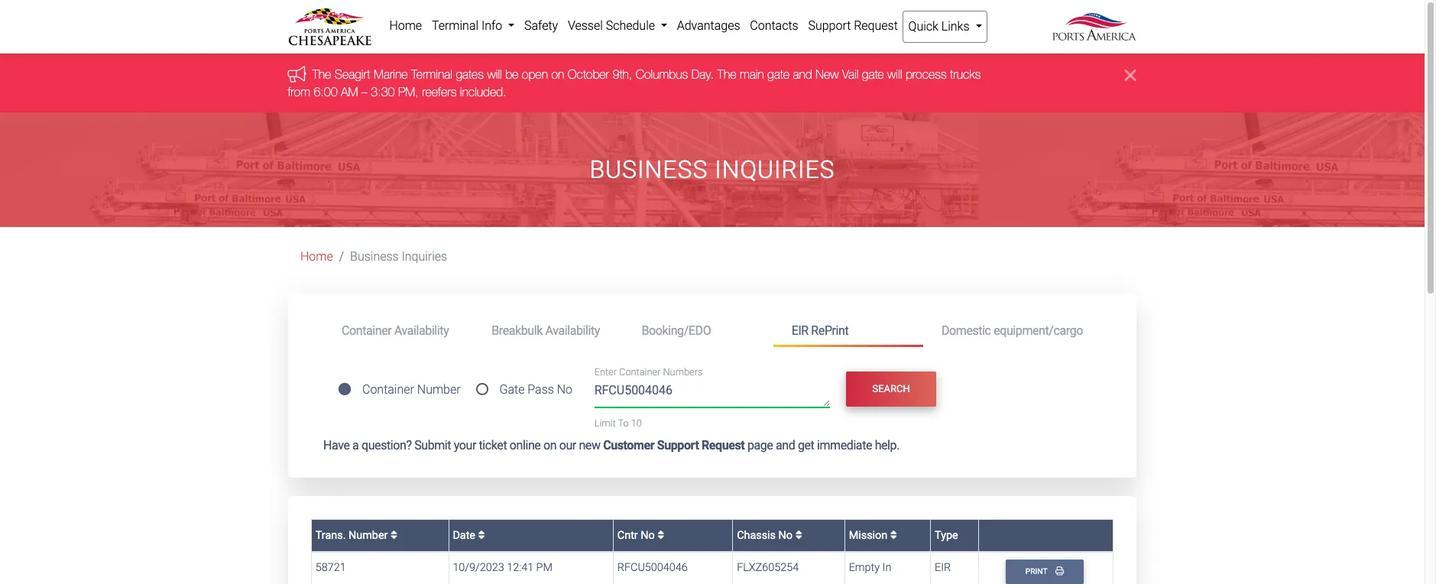 Task type: vqa. For each thing, say whether or not it's contained in the screenshot.
the near
no



Task type: describe. For each thing, give the bounding box(es) containing it.
close image
[[1125, 66, 1137, 84]]

Enter Container Numbers text field
[[594, 381, 830, 407]]

question?
[[362, 438, 412, 453]]

be
[[506, 68, 519, 81]]

breakbulk
[[492, 323, 543, 338]]

1 gate from the left
[[768, 68, 790, 81]]

availability for breakbulk availability
[[545, 323, 600, 338]]

advantages link
[[672, 11, 745, 41]]

trans. number link
[[316, 529, 397, 542]]

–
[[362, 85, 368, 98]]

trans. number
[[316, 529, 391, 542]]

reprint
[[811, 323, 849, 338]]

quick
[[909, 19, 939, 34]]

type
[[935, 529, 958, 542]]

1 will from the left
[[488, 68, 502, 81]]

0 vertical spatial inquiries
[[715, 155, 835, 184]]

trans.
[[316, 529, 346, 542]]

pm,
[[399, 85, 419, 98]]

bullhorn image
[[288, 66, 313, 82]]

10
[[631, 417, 642, 429]]

search button
[[846, 371, 936, 407]]

chassis
[[737, 529, 776, 542]]

in
[[883, 561, 892, 574]]

october
[[568, 68, 610, 81]]

marine
[[374, 68, 408, 81]]

online
[[510, 438, 541, 453]]

safety link
[[520, 11, 563, 41]]

0 vertical spatial business
[[590, 155, 708, 184]]

quick links
[[909, 19, 973, 34]]

your
[[454, 438, 476, 453]]

help.
[[875, 438, 900, 453]]

empty in
[[849, 561, 892, 574]]

eir reprint
[[792, 323, 849, 338]]

equipment/cargo
[[994, 323, 1083, 338]]

2 will from the left
[[888, 68, 903, 81]]

trucks
[[951, 68, 981, 81]]

1 vertical spatial and
[[776, 438, 795, 453]]

6:00
[[314, 85, 338, 98]]

have a question? submit your ticket online on our new customer support request page and get immediate help.
[[323, 438, 900, 453]]

empty
[[849, 561, 880, 574]]

sort image for cntr no
[[658, 529, 665, 540]]

info
[[482, 18, 502, 33]]

container availability link
[[323, 317, 473, 345]]

vail
[[843, 68, 859, 81]]

print image
[[1056, 567, 1064, 575]]

0 horizontal spatial business inquiries
[[350, 249, 447, 264]]

availability for container availability
[[394, 323, 449, 338]]

the seagirt marine terminal gates will be open on october 9th, columbus day. the main gate and new vail gate will process trucks from 6:00 am – 3:30 pm, reefers included.
[[288, 68, 981, 98]]

date link
[[453, 529, 485, 542]]

1 vertical spatial request
[[702, 438, 745, 453]]

schedule
[[606, 18, 655, 33]]

date
[[453, 529, 478, 542]]

sort image for trans. number
[[391, 529, 397, 540]]

container number
[[362, 382, 461, 397]]

customer
[[603, 438, 654, 453]]

process
[[906, 68, 947, 81]]

pass
[[528, 382, 554, 397]]

rfcu5004046
[[618, 561, 688, 574]]

0 vertical spatial support
[[808, 18, 851, 33]]

pm
[[536, 561, 553, 574]]

numbers
[[663, 366, 703, 378]]

gate
[[500, 382, 525, 397]]

booking/edo
[[642, 323, 711, 338]]

container availability
[[342, 323, 449, 338]]

a
[[352, 438, 359, 453]]

the seagirt marine terminal gates will be open on october 9th, columbus day. the main gate and new vail gate will process trucks from 6:00 am – 3:30 pm, reefers included. link
[[288, 68, 981, 98]]

eir for eir reprint
[[792, 323, 809, 338]]

the seagirt marine terminal gates will be open on october 9th, columbus day. the main gate and new vail gate will process trucks from 6:00 am – 3:30 pm, reefers included. alert
[[0, 54, 1425, 113]]

domestic
[[942, 323, 991, 338]]

chassis no link
[[737, 529, 802, 542]]

new
[[816, 68, 839, 81]]

2 the from the left
[[718, 68, 737, 81]]

search
[[873, 383, 910, 395]]

container for container availability
[[342, 323, 392, 338]]

no for chassis no
[[779, 529, 793, 542]]

no for cntr no
[[641, 529, 655, 542]]

cntr no
[[618, 529, 658, 542]]

contacts link
[[745, 11, 803, 41]]

gate pass no
[[500, 382, 573, 397]]

10/9/2023
[[453, 561, 504, 574]]

enter
[[594, 366, 617, 378]]

sort image for chassis no
[[796, 529, 802, 540]]

to
[[618, 417, 629, 429]]

print
[[1026, 567, 1050, 577]]

0 vertical spatial terminal
[[432, 18, 479, 33]]



Task type: locate. For each thing, give the bounding box(es) containing it.
sort image right trans.
[[391, 529, 397, 540]]

1 horizontal spatial will
[[888, 68, 903, 81]]

home for the bottommost home link
[[300, 249, 333, 264]]

3 sort image from the left
[[890, 529, 897, 540]]

terminal up the reefers at top left
[[412, 68, 453, 81]]

will left be
[[488, 68, 502, 81]]

0 horizontal spatial will
[[488, 68, 502, 81]]

2 vertical spatial container
[[362, 382, 414, 397]]

0 horizontal spatial support
[[657, 438, 699, 453]]

safety
[[524, 18, 558, 33]]

sort image
[[391, 529, 397, 540], [478, 529, 485, 540]]

container up question?
[[362, 382, 414, 397]]

sort image inside mission link
[[890, 529, 897, 540]]

sort image for mission
[[890, 529, 897, 540]]

1 vertical spatial on
[[544, 438, 557, 453]]

58721
[[316, 561, 346, 574]]

0 vertical spatial number
[[417, 382, 461, 397]]

main
[[740, 68, 765, 81]]

0 horizontal spatial request
[[702, 438, 745, 453]]

1 vertical spatial home link
[[300, 249, 333, 264]]

vessel
[[568, 18, 603, 33]]

number for container number
[[417, 382, 461, 397]]

10/9/2023 12:41 pm
[[453, 561, 553, 574]]

container right enter
[[619, 366, 661, 378]]

advantages
[[677, 18, 740, 33]]

sort image inside date link
[[478, 529, 485, 540]]

2 gate from the left
[[863, 68, 885, 81]]

limit
[[594, 417, 616, 429]]

1 vertical spatial home
[[300, 249, 333, 264]]

gates
[[456, 68, 484, 81]]

gate right main
[[768, 68, 790, 81]]

ticket
[[479, 438, 507, 453]]

2 sort image from the left
[[478, 529, 485, 540]]

support right customer
[[657, 438, 699, 453]]

home inside home link
[[389, 18, 422, 33]]

the
[[313, 68, 332, 81], [718, 68, 737, 81]]

breakbulk availability link
[[473, 317, 623, 345]]

sort image up in
[[890, 529, 897, 540]]

flxz605254
[[737, 561, 799, 574]]

availability inside "link"
[[394, 323, 449, 338]]

1 availability from the left
[[394, 323, 449, 338]]

1 horizontal spatial home
[[389, 18, 422, 33]]

1 horizontal spatial the
[[718, 68, 737, 81]]

1 horizontal spatial support
[[808, 18, 851, 33]]

eir for eir
[[935, 561, 951, 574]]

domestic equipment/cargo link
[[923, 317, 1102, 345]]

mission link
[[849, 529, 897, 542]]

0 horizontal spatial sort image
[[658, 529, 665, 540]]

open
[[522, 68, 548, 81]]

0 horizontal spatial inquiries
[[402, 249, 447, 264]]

sort image
[[658, 529, 665, 540], [796, 529, 802, 540], [890, 529, 897, 540]]

number
[[417, 382, 461, 397], [349, 529, 388, 542]]

sort image inside trans. number link
[[391, 529, 397, 540]]

cntr
[[618, 529, 638, 542]]

1 horizontal spatial number
[[417, 382, 461, 397]]

1 vertical spatial number
[[349, 529, 388, 542]]

request left page
[[702, 438, 745, 453]]

domestic equipment/cargo
[[942, 323, 1083, 338]]

page
[[748, 438, 773, 453]]

0 horizontal spatial sort image
[[391, 529, 397, 540]]

0 horizontal spatial number
[[349, 529, 388, 542]]

1 horizontal spatial gate
[[863, 68, 885, 81]]

0 horizontal spatial home
[[300, 249, 333, 264]]

and inside the seagirt marine terminal gates will be open on october 9th, columbus day. the main gate and new vail gate will process trucks from 6:00 am – 3:30 pm, reefers included.
[[793, 68, 813, 81]]

home for the right home link
[[389, 18, 422, 33]]

vessel schedule link
[[563, 11, 672, 41]]

12:41
[[507, 561, 534, 574]]

no right 'pass'
[[557, 382, 573, 397]]

1 vertical spatial inquiries
[[402, 249, 447, 264]]

1 vertical spatial business
[[350, 249, 399, 264]]

0 horizontal spatial no
[[557, 382, 573, 397]]

sort image up '10/9/2023'
[[478, 529, 485, 540]]

1 vertical spatial eir
[[935, 561, 951, 574]]

3:30
[[371, 85, 395, 98]]

the up 6:00
[[313, 68, 332, 81]]

1 horizontal spatial availability
[[545, 323, 600, 338]]

1 the from the left
[[313, 68, 332, 81]]

reefers
[[422, 85, 457, 98]]

vessel schedule
[[568, 18, 658, 33]]

no right chassis
[[779, 529, 793, 542]]

sort image right chassis
[[796, 529, 802, 540]]

0 vertical spatial on
[[552, 68, 565, 81]]

0 vertical spatial and
[[793, 68, 813, 81]]

breakbulk availability
[[492, 323, 600, 338]]

1 horizontal spatial business inquiries
[[590, 155, 835, 184]]

1 horizontal spatial no
[[641, 529, 655, 542]]

on
[[552, 68, 565, 81], [544, 438, 557, 453]]

the right day.
[[718, 68, 737, 81]]

sort image inside chassis no link
[[796, 529, 802, 540]]

9th,
[[613, 68, 633, 81]]

day.
[[692, 68, 714, 81]]

support request link
[[803, 11, 903, 41]]

availability up enter
[[545, 323, 600, 338]]

1 vertical spatial business inquiries
[[350, 249, 447, 264]]

0 horizontal spatial the
[[313, 68, 332, 81]]

2 sort image from the left
[[796, 529, 802, 540]]

container for container number
[[362, 382, 414, 397]]

0 vertical spatial home
[[389, 18, 422, 33]]

from
[[288, 85, 311, 98]]

get
[[798, 438, 814, 453]]

0 vertical spatial eir
[[792, 323, 809, 338]]

1 sort image from the left
[[658, 529, 665, 540]]

mission
[[849, 529, 890, 542]]

will left process
[[888, 68, 903, 81]]

2 horizontal spatial sort image
[[890, 529, 897, 540]]

terminal
[[432, 18, 479, 33], [412, 68, 453, 81]]

on inside the seagirt marine terminal gates will be open on october 9th, columbus day. the main gate and new vail gate will process trucks from 6:00 am – 3:30 pm, reefers included.
[[552, 68, 565, 81]]

terminal left info
[[432, 18, 479, 33]]

on left the our
[[544, 438, 557, 453]]

sort image for date
[[478, 529, 485, 540]]

am
[[341, 85, 358, 98]]

0 horizontal spatial home link
[[300, 249, 333, 264]]

cntr no link
[[618, 529, 665, 542]]

sort image right cntr
[[658, 529, 665, 540]]

number for trans. number
[[349, 529, 388, 542]]

0 vertical spatial request
[[854, 18, 898, 33]]

home link
[[385, 11, 427, 41], [300, 249, 333, 264]]

customer support request link
[[603, 438, 745, 453]]

0 horizontal spatial availability
[[394, 323, 449, 338]]

availability up container number
[[394, 323, 449, 338]]

1 sort image from the left
[[391, 529, 397, 540]]

columbus
[[636, 68, 689, 81]]

0 horizontal spatial business
[[350, 249, 399, 264]]

business
[[590, 155, 708, 184], [350, 249, 399, 264]]

support request
[[808, 18, 898, 33]]

eir reprint link
[[773, 317, 923, 347]]

limit to 10
[[594, 417, 642, 429]]

sort image inside cntr no link
[[658, 529, 665, 540]]

no right cntr
[[641, 529, 655, 542]]

chassis no
[[737, 529, 796, 542]]

1 horizontal spatial sort image
[[796, 529, 802, 540]]

booking/edo link
[[623, 317, 773, 345]]

our
[[559, 438, 576, 453]]

0 vertical spatial business inquiries
[[590, 155, 835, 184]]

availability
[[394, 323, 449, 338], [545, 323, 600, 338]]

0 horizontal spatial eir
[[792, 323, 809, 338]]

1 horizontal spatial request
[[854, 18, 898, 33]]

gate right vail
[[863, 68, 885, 81]]

immediate
[[817, 438, 872, 453]]

2 horizontal spatial no
[[779, 529, 793, 542]]

request left quick at the top of the page
[[854, 18, 898, 33]]

number up submit
[[417, 382, 461, 397]]

have
[[323, 438, 350, 453]]

0 vertical spatial container
[[342, 323, 392, 338]]

support up new at the top of page
[[808, 18, 851, 33]]

container up container number
[[342, 323, 392, 338]]

terminal info
[[432, 18, 505, 33]]

1 horizontal spatial business
[[590, 155, 708, 184]]

1 horizontal spatial inquiries
[[715, 155, 835, 184]]

on right the open
[[552, 68, 565, 81]]

0 vertical spatial home link
[[385, 11, 427, 41]]

and left get
[[776, 438, 795, 453]]

gate
[[768, 68, 790, 81], [863, 68, 885, 81]]

submit
[[414, 438, 451, 453]]

included.
[[460, 85, 507, 98]]

contacts
[[750, 18, 799, 33]]

1 horizontal spatial sort image
[[478, 529, 485, 540]]

terminal info link
[[427, 11, 520, 41]]

1 vertical spatial container
[[619, 366, 661, 378]]

eir down the type
[[935, 561, 951, 574]]

0 horizontal spatial gate
[[768, 68, 790, 81]]

container inside "link"
[[342, 323, 392, 338]]

links
[[942, 19, 970, 34]]

print link
[[1006, 560, 1084, 584]]

quick links link
[[903, 11, 988, 43]]

no
[[557, 382, 573, 397], [641, 529, 655, 542], [779, 529, 793, 542]]

seagirt
[[335, 68, 371, 81]]

business inquiries
[[590, 155, 835, 184], [350, 249, 447, 264]]

number right trans.
[[349, 529, 388, 542]]

1 vertical spatial support
[[657, 438, 699, 453]]

1 horizontal spatial eir
[[935, 561, 951, 574]]

new
[[579, 438, 601, 453]]

eir left reprint
[[792, 323, 809, 338]]

2 availability from the left
[[545, 323, 600, 338]]

terminal inside the seagirt marine terminal gates will be open on october 9th, columbus day. the main gate and new vail gate will process trucks from 6:00 am – 3:30 pm, reefers included.
[[412, 68, 453, 81]]

enter container numbers
[[594, 366, 703, 378]]

1 vertical spatial terminal
[[412, 68, 453, 81]]

and left new at the top of page
[[793, 68, 813, 81]]

1 horizontal spatial home link
[[385, 11, 427, 41]]



